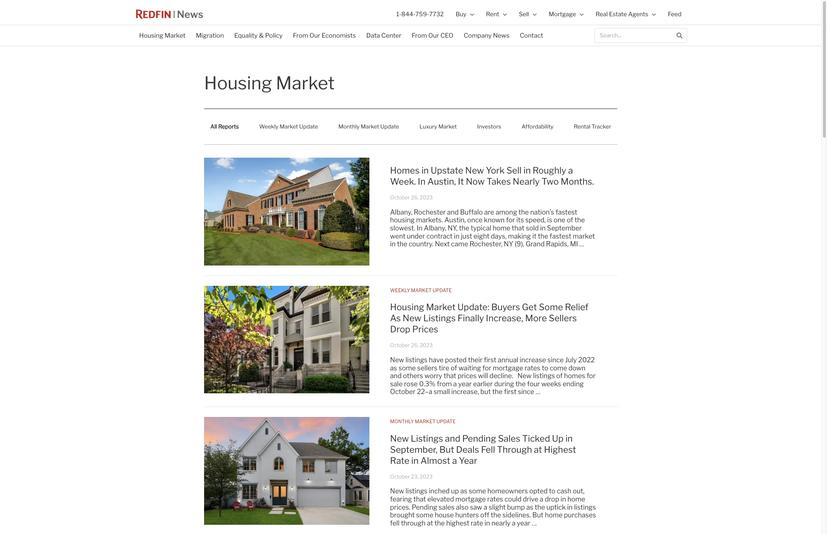 Task type: locate. For each thing, give the bounding box(es) containing it.
2 vertical spatial …
[[532, 519, 537, 527]]

center
[[382, 32, 402, 39]]

sell up contact link
[[519, 10, 529, 18]]

our inside 'link'
[[310, 32, 321, 39]]

2 vertical spatial 2023
[[420, 473, 433, 480]]

… inside the "new listings have posted their first annual increase since july 2022 as some sellers tire of waiting for mortgage rates to come down and others worry that prices will decline.   new listings of homes for sale rose 0.3% from a year earlier during the four weeks ending october 22–a small increase, but the first since …"
[[536, 388, 541, 396]]

data center link
[[361, 27, 407, 44]]

as
[[390, 364, 397, 372], [461, 487, 468, 495], [527, 503, 534, 511]]

some up others
[[399, 364, 416, 372]]

0 horizontal spatial pending
[[412, 503, 438, 511]]

since down four
[[518, 388, 535, 396]]

waiting
[[459, 364, 481, 372]]

from down 1-844-759-7732 link
[[412, 32, 427, 39]]

first right 'their'
[[484, 356, 497, 364]]

that up from
[[444, 372, 457, 380]]

fastest up rapids,
[[550, 232, 572, 240]]

buy link
[[450, 0, 480, 28]]

&
[[259, 32, 264, 39]]

1 vertical spatial and
[[390, 372, 402, 380]]

0 horizontal spatial but
[[440, 444, 455, 455]]

our left economists
[[310, 32, 321, 39]]

first
[[484, 356, 497, 364], [504, 388, 517, 396]]

economists
[[322, 32, 356, 39]]

at right through
[[427, 519, 433, 527]]

for down among
[[506, 216, 515, 224]]

but down drive
[[533, 511, 544, 519]]

at down ticked
[[534, 444, 542, 455]]

1 horizontal spatial rates
[[525, 364, 541, 372]]

26, down prices
[[411, 342, 419, 348]]

1 vertical spatial rates
[[488, 495, 503, 503]]

0 vertical spatial weekly market update link
[[253, 118, 325, 135]]

2 vertical spatial home
[[545, 511, 563, 519]]

weekly for weekly market update link to the left
[[259, 123, 279, 130]]

some up saw
[[469, 487, 486, 495]]

1 horizontal spatial for
[[506, 216, 515, 224]]

it
[[458, 176, 464, 187]]

austin, for and
[[445, 216, 466, 224]]

fastest up one
[[556, 208, 578, 216]]

at inside new listings and pending sales ticked up in september, but deals fell through at highest rate in almost a year
[[534, 444, 542, 455]]

1 horizontal spatial housing
[[204, 72, 272, 94]]

a up off
[[484, 503, 488, 511]]

1-
[[397, 10, 402, 18]]

the up just
[[459, 224, 470, 232]]

1 from from the left
[[293, 32, 308, 39]]

1 vertical spatial as
[[461, 487, 468, 495]]

new up fearing
[[390, 487, 404, 495]]

0 vertical spatial pending
[[463, 433, 496, 444]]

1 vertical spatial monthly
[[390, 418, 414, 424]]

earlier
[[473, 380, 493, 388]]

more
[[525, 313, 547, 324]]

of
[[567, 216, 574, 224], [451, 364, 457, 372], [557, 372, 563, 380]]

the down during
[[493, 388, 503, 396]]

migration
[[196, 32, 224, 39]]

0 vertical spatial october 26, 2023
[[390, 194, 433, 201]]

0 horizontal spatial our
[[310, 32, 321, 39]]

come
[[550, 364, 568, 372]]

3 october from the top
[[390, 388, 416, 396]]

ceo
[[441, 32, 454, 39]]

and inside new listings and pending sales ticked up in september, but deals fell through at highest rate in almost a year
[[445, 433, 461, 444]]

in inside albany, rochester and buffalo are among the nation's fastest housing markets. austin, once known for its speed, is one of the slowest. in albany, ny, the typical home that sold in september went under contract in just eight days, making it the fastest market in the country. next came rochester, ny (9), grand rapids, mi …
[[417, 224, 423, 232]]

1 vertical spatial listings
[[411, 433, 443, 444]]

weekly market update inside weekly market update link
[[259, 123, 318, 130]]

pending down elevated
[[412, 503, 438, 511]]

equality & policy link
[[229, 27, 288, 44]]

austin, down upstate in the right of the page
[[428, 176, 456, 187]]

the down went
[[397, 240, 408, 248]]

rate
[[390, 455, 410, 466]]

mortgage down annual
[[493, 364, 524, 372]]

0 horizontal spatial housing market
[[139, 32, 186, 39]]

posted
[[445, 356, 467, 364]]

1 vertical spatial 2023
[[420, 342, 433, 348]]

0 vertical spatial in
[[418, 176, 426, 187]]

1 vertical spatial pending
[[412, 503, 438, 511]]

rates up slight at the bottom right of page
[[488, 495, 503, 503]]

home inside albany, rochester and buffalo are among the nation's fastest housing markets. austin, once known for its speed, is one of the slowest. in albany, ny, the typical home that sold in september went under contract in just eight days, making it the fastest market in the country. next came rochester, ny (9), grand rapids, mi …
[[493, 224, 511, 232]]

grand
[[526, 240, 545, 248]]

but
[[481, 388, 491, 396]]

highest
[[447, 519, 470, 527]]

small
[[434, 388, 450, 396]]

from inside 'link'
[[293, 32, 308, 39]]

for up will
[[483, 364, 492, 372]]

0 vertical spatial albany,
[[390, 208, 413, 216]]

0 vertical spatial of
[[567, 216, 574, 224]]

a inside homes in upstate new york sell in roughly a week. in austin, it now takes nearly two months.
[[569, 165, 573, 176]]

equality & policy
[[234, 32, 283, 39]]

1 vertical spatial weekly market update
[[390, 287, 452, 293]]

a right from
[[454, 380, 457, 388]]

first down during
[[504, 388, 517, 396]]

housing market update: buyers get some relief as new listings finally increase, more sellers drop prices
[[390, 302, 589, 335]]

september,
[[390, 444, 438, 455]]

1 horizontal spatial to
[[549, 487, 556, 495]]

a left year
[[452, 455, 457, 466]]

0 vertical spatial mortgage
[[493, 364, 524, 372]]

1 vertical spatial of
[[451, 364, 457, 372]]

weekly market update
[[259, 123, 318, 130], [390, 287, 452, 293]]

0 vertical spatial rates
[[525, 364, 541, 372]]

0 horizontal spatial mortgage
[[456, 495, 486, 503]]

2023
[[420, 194, 433, 201], [420, 342, 433, 348], [420, 473, 433, 480]]

2 horizontal spatial some
[[469, 487, 486, 495]]

housing for the housing market link
[[139, 32, 163, 39]]

1 horizontal spatial pending
[[463, 433, 496, 444]]

real estate agents
[[596, 10, 649, 18]]

weekly market update for rightmost weekly market update link
[[390, 287, 452, 293]]

home up days,
[[493, 224, 511, 232]]

1 vertical spatial weekly
[[390, 287, 410, 293]]

in up the under
[[417, 224, 423, 232]]

0 vertical spatial as
[[390, 364, 397, 372]]

0 horizontal spatial as
[[390, 364, 397, 372]]

1 horizontal spatial some
[[416, 511, 434, 519]]

housing market update: buyers get some relief as new listings finally increase, more sellers drop prices link
[[390, 302, 589, 335]]

2 vertical spatial of
[[557, 372, 563, 380]]

albany, up 'contract'
[[424, 224, 447, 232]]

ny
[[504, 240, 514, 248]]

mortgage up saw
[[456, 495, 486, 503]]

0 horizontal spatial to
[[542, 364, 549, 372]]

in down the cash
[[561, 495, 566, 503]]

prices
[[458, 372, 477, 380]]

None search field
[[595, 28, 688, 43]]

1 vertical spatial weekly market update link
[[390, 287, 452, 293]]

next
[[435, 240, 450, 248]]

1 horizontal spatial weekly
[[390, 287, 410, 293]]

in right the week.
[[418, 176, 426, 187]]

2023 down prices
[[420, 342, 433, 348]]

2 october 26, 2023 from the top
[[390, 342, 433, 348]]

0 vertical spatial since
[[548, 356, 564, 364]]

new inside housing market update: buyers get some relief as new listings finally increase, more sellers drop prices
[[403, 313, 422, 324]]

and inside albany, rochester and buffalo are among the nation's fastest housing markets. austin, once known for its speed, is one of the slowest. in albany, ny, the typical home that sold in september went under contract in just eight days, making it the fastest market in the country. next came rochester, ny (9), grand rapids, mi …
[[447, 208, 459, 216]]

will
[[478, 372, 488, 380]]

home down uptick at the right bottom of page
[[545, 511, 563, 519]]

1 horizontal spatial home
[[545, 511, 563, 519]]

0 vertical spatial home
[[493, 224, 511, 232]]

as up sale
[[390, 364, 397, 372]]

of up september
[[567, 216, 574, 224]]

for right the homes
[[587, 372, 596, 380]]

new listings have posted their first annual increase since july 2022 as some sellers tire of waiting for mortgage rates to come down and others worry that prices will decline.   new listings of homes for sale rose 0.3% from a year earlier during the four weeks ending october 22–a small increase, but the first since …
[[390, 356, 596, 396]]

known
[[484, 216, 505, 224]]

some
[[539, 302, 563, 313]]

through
[[497, 444, 532, 455]]

to inside new listings inched up as some homeowners opted to cash out, fearing that elevated mortgage rates could drive a drop in home prices. pending sales also saw a slight bump as the uptick in listings brought some house hunters off the sidelines. but home purchases fell through at the highest rate in nearly a year …
[[549, 487, 556, 495]]

1 vertical spatial year
[[517, 519, 531, 527]]

mortgage link
[[543, 0, 590, 28]]

data center
[[366, 32, 402, 39]]

0 vertical spatial that
[[512, 224, 525, 232]]

0 horizontal spatial monthly
[[339, 123, 360, 130]]

… down four
[[536, 388, 541, 396]]

and up ny,
[[447, 208, 459, 216]]

since
[[548, 356, 564, 364], [518, 388, 535, 396]]

october inside the "new listings have posted their first annual increase since july 2022 as some sellers tire of waiting for mortgage rates to come down and others worry that prices will decline.   new listings of homes for sale rose 0.3% from a year earlier during the four weeks ending october 22–a small increase, but the first since …"
[[390, 388, 416, 396]]

new inside homes in upstate new york sell in roughly a week. in austin, it now takes nearly two months.
[[466, 165, 484, 176]]

austin, inside albany, rochester and buffalo are among the nation's fastest housing markets. austin, once known for its speed, is one of the slowest. in albany, ny, the typical home that sold in september went under contract in just eight days, making it the fastest market in the country. next came rochester, ny (9), grand rapids, mi …
[[445, 216, 466, 224]]

0 horizontal spatial that
[[414, 495, 426, 503]]

… for to
[[532, 519, 537, 527]]

housing inside housing market update: buyers get some relief as new listings finally increase, more sellers drop prices
[[390, 302, 424, 313]]

under
[[407, 232, 425, 240]]

and
[[447, 208, 459, 216], [390, 372, 402, 380], [445, 433, 461, 444]]

off
[[481, 511, 490, 519]]

to left come
[[542, 364, 549, 372]]

as inside the "new listings have posted their first annual increase since july 2022 as some sellers tire of waiting for mortgage rates to come down and others worry that prices will decline.   new listings of homes for sale rose 0.3% from a year earlier during the four weeks ending october 22–a small increase, but the first since …"
[[390, 364, 397, 372]]

listings down the 23,
[[406, 487, 428, 495]]

0 horizontal spatial weekly
[[259, 123, 279, 130]]

october down the week.
[[390, 194, 410, 201]]

759-
[[416, 10, 429, 18]]

upstate
[[431, 165, 464, 176]]

sell up nearly
[[507, 165, 522, 176]]

a up months.
[[569, 165, 573, 176]]

housing
[[139, 32, 163, 39], [204, 72, 272, 94], [390, 302, 424, 313]]

year down sidelines.
[[517, 519, 531, 527]]

0 vertical spatial housing
[[139, 32, 163, 39]]

0 vertical spatial some
[[399, 364, 416, 372]]

1 horizontal spatial our
[[429, 32, 439, 39]]

0 vertical spatial monthly
[[339, 123, 360, 130]]

albany, up housing
[[390, 208, 413, 216]]

1 horizontal spatial housing market
[[204, 72, 335, 94]]

0 vertical spatial austin,
[[428, 176, 456, 187]]

rates down increase
[[525, 364, 541, 372]]

0 vertical spatial to
[[542, 364, 549, 372]]

out,
[[573, 487, 585, 495]]

listings up prices
[[424, 313, 456, 324]]

that inside new listings inched up as some homeowners opted to cash out, fearing that elevated mortgage rates could drive a drop in home prices. pending sales also saw a slight bump as the uptick in listings brought some house hunters off the sidelines. but home purchases fell through at the highest rate in nearly a year …
[[414, 495, 426, 503]]

from our ceo link
[[407, 27, 459, 44]]

… inside new listings inched up as some homeowners opted to cash out, fearing that elevated mortgage rates could drive a drop in home prices. pending sales also saw a slight bump as the uptick in listings brought some house hunters off the sidelines. but home purchases fell through at the highest rate in nearly a year …
[[532, 519, 537, 527]]

ny,
[[448, 224, 458, 232]]

0 vertical spatial year
[[459, 380, 472, 388]]

new up now
[[466, 165, 484, 176]]

2 our from the left
[[429, 32, 439, 39]]

our left ceo
[[429, 32, 439, 39]]

but inside new listings and pending sales ticked up in september, but deals fell through at highest rate in almost a year
[[440, 444, 455, 455]]

0 horizontal spatial housing
[[139, 32, 163, 39]]

went
[[390, 232, 406, 240]]

2 horizontal spatial as
[[527, 503, 534, 511]]

to up drop
[[549, 487, 556, 495]]

in down went
[[390, 240, 396, 248]]

october down sale
[[390, 388, 416, 396]]

luxury market
[[420, 123, 457, 130]]

2023 up "rochester"
[[420, 194, 433, 201]]

equality
[[234, 32, 258, 39]]

investors link
[[471, 118, 508, 135]]

0.3%
[[419, 380, 436, 388]]

1 our from the left
[[310, 32, 321, 39]]

is
[[548, 216, 553, 224]]

1 vertical spatial that
[[444, 372, 457, 380]]

1 26, from the top
[[411, 194, 419, 201]]

sell
[[519, 10, 529, 18], [507, 165, 522, 176]]

october down drop
[[390, 342, 410, 348]]

and up sale
[[390, 372, 402, 380]]

0 horizontal spatial year
[[459, 380, 472, 388]]

2 horizontal spatial of
[[567, 216, 574, 224]]

2 horizontal spatial home
[[568, 495, 586, 503]]

2022
[[579, 356, 595, 364]]

new inside new listings and pending sales ticked up in september, but deals fell through at highest rate in almost a year
[[390, 433, 409, 444]]

2 vertical spatial and
[[445, 433, 461, 444]]

new listings and pending sales ticked up in september, but deals fell through at highest rate in almost a year link
[[390, 433, 577, 466]]

… down drive
[[532, 519, 537, 527]]

as down drive
[[527, 503, 534, 511]]

26, down the week.
[[411, 194, 419, 201]]

4 october from the top
[[390, 473, 410, 480]]

2 horizontal spatial housing
[[390, 302, 424, 313]]

1 vertical spatial mortgage
[[456, 495, 486, 503]]

1 vertical spatial october 26, 2023
[[390, 342, 433, 348]]

at inside new listings inched up as some homeowners opted to cash out, fearing that elevated mortgage rates could drive a drop in home prices. pending sales also saw a slight bump as the uptick in listings brought some house hunters off the sidelines. but home purchases fell through at the highest rate in nearly a year …
[[427, 519, 433, 527]]

0 vertical spatial listings
[[424, 313, 456, 324]]

and for rochester
[[447, 208, 459, 216]]

a
[[569, 165, 573, 176], [454, 380, 457, 388], [452, 455, 457, 466], [540, 495, 544, 503], [484, 503, 488, 511], [512, 519, 516, 527]]

1 vertical spatial to
[[549, 487, 556, 495]]

but inside new listings inched up as some homeowners opted to cash out, fearing that elevated mortgage rates could drive a drop in home prices. pending sales also saw a slight bump as the uptick in listings brought some house hunters off the sidelines. but home purchases fell through at the highest rate in nearly a year …
[[533, 511, 544, 519]]

listings up weeks
[[533, 372, 555, 380]]

that up making
[[512, 224, 525, 232]]

pending up fell at right bottom
[[463, 433, 496, 444]]

highest
[[544, 444, 577, 455]]

prices
[[413, 324, 439, 335]]

from right policy
[[293, 32, 308, 39]]

1 vertical spatial but
[[533, 511, 544, 519]]

0 vertical spatial at
[[534, 444, 542, 455]]

of down "posted" in the right of the page
[[451, 364, 457, 372]]

the down drive
[[535, 503, 545, 511]]

to inside the "new listings have posted their first annual increase since july 2022 as some sellers tire of waiting for mortgage rates to come down and others worry that prices will decline.   new listings of homes for sale rose 0.3% from a year earlier during the four weeks ending october 22–a small increase, but the first since …"
[[542, 364, 549, 372]]

0 vertical spatial 26,
[[411, 194, 419, 201]]

listings up september,
[[411, 433, 443, 444]]

0 horizontal spatial home
[[493, 224, 511, 232]]

1 horizontal spatial from
[[412, 32, 427, 39]]

2 vertical spatial housing
[[390, 302, 424, 313]]

could
[[505, 495, 522, 503]]

1-844-759-7732
[[397, 10, 444, 18]]

1 vertical spatial austin,
[[445, 216, 466, 224]]

our for economists
[[310, 32, 321, 39]]

in right homes on the top
[[422, 165, 429, 176]]

pending
[[463, 433, 496, 444], [412, 503, 438, 511]]

0 vertical spatial weekly market update
[[259, 123, 318, 130]]

1 vertical spatial monthly market update
[[390, 418, 456, 424]]

0 vertical spatial housing market
[[139, 32, 186, 39]]

from for from our ceo
[[412, 32, 427, 39]]

1 vertical spatial 26,
[[411, 342, 419, 348]]

0 vertical spatial …
[[580, 240, 585, 248]]

of down come
[[557, 372, 563, 380]]

1 vertical spatial housing
[[204, 72, 272, 94]]

austin, inside homes in upstate new york sell in roughly a week. in austin, it now takes nearly two months.
[[428, 176, 456, 187]]

days,
[[491, 232, 507, 240]]

sold
[[526, 224, 539, 232]]

in up came
[[454, 232, 460, 240]]

that right fearing
[[414, 495, 426, 503]]

but up almost
[[440, 444, 455, 455]]

1 vertical spatial sell
[[507, 165, 522, 176]]

new up others
[[390, 356, 404, 364]]

austin, up ny,
[[445, 216, 466, 224]]

ending
[[563, 380, 584, 388]]

2 horizontal spatial for
[[587, 372, 596, 380]]

new up september,
[[390, 433, 409, 444]]

0 vertical spatial fastest
[[556, 208, 578, 216]]

new up drop
[[403, 313, 422, 324]]

0 vertical spatial first
[[484, 356, 497, 364]]

(9),
[[515, 240, 525, 248]]

that inside albany, rochester and buffalo are among the nation's fastest housing markets. austin, once known for its speed, is one of the slowest. in albany, ny, the typical home that sold in september went under contract in just eight days, making it the fastest market in the country. next came rochester, ny (9), grand rapids, mi …
[[512, 224, 525, 232]]

1 vertical spatial first
[[504, 388, 517, 396]]

company news
[[464, 32, 510, 39]]

rates inside the "new listings have posted their first annual increase since july 2022 as some sellers tire of waiting for mortgage rates to come down and others worry that prices will decline.   new listings of homes for sale rose 0.3% from a year earlier during the four weeks ending october 22–a small increase, but the first since …"
[[525, 364, 541, 372]]

and up deals
[[445, 433, 461, 444]]

0 horizontal spatial at
[[427, 519, 433, 527]]

october 26, 2023 down the week.
[[390, 194, 433, 201]]

october 26, 2023 down drop
[[390, 342, 433, 348]]

home down out,
[[568, 495, 586, 503]]

sale
[[390, 380, 403, 388]]

2 from from the left
[[412, 32, 427, 39]]

down
[[569, 364, 586, 372]]

1 vertical spatial at
[[427, 519, 433, 527]]

feed link
[[662, 0, 688, 28]]

year up increase,
[[459, 380, 472, 388]]

sell inside homes in upstate new york sell in roughly a week. in austin, it now takes nearly two months.
[[507, 165, 522, 176]]

as right "up"
[[461, 487, 468, 495]]

some
[[399, 364, 416, 372], [469, 487, 486, 495], [416, 511, 434, 519]]

… right the mi
[[580, 240, 585, 248]]

0 horizontal spatial weekly market update
[[259, 123, 318, 130]]

from our economists link
[[288, 27, 361, 44]]

1 horizontal spatial first
[[504, 388, 517, 396]]

2 vertical spatial that
[[414, 495, 426, 503]]

in
[[418, 176, 426, 187], [417, 224, 423, 232]]

some up through
[[416, 511, 434, 519]]

pending inside new listings and pending sales ticked up in september, but deals fell through at highest rate in almost a year
[[463, 433, 496, 444]]

… inside albany, rochester and buffalo are among the nation's fastest housing markets. austin, once known for its speed, is one of the slowest. in albany, ny, the typical home that sold in september went under contract in just eight days, making it the fastest market in the country. next came rochester, ny (9), grand rapids, mi …
[[580, 240, 585, 248]]

1 vertical spatial in
[[417, 224, 423, 232]]

1 horizontal spatial albany,
[[424, 224, 447, 232]]



Task type: describe. For each thing, give the bounding box(es) containing it.
its
[[517, 216, 524, 224]]

are
[[485, 208, 495, 216]]

the left four
[[516, 380, 526, 388]]

york
[[486, 165, 505, 176]]

homeowners
[[488, 487, 528, 495]]

0 horizontal spatial albany,
[[390, 208, 413, 216]]

austin, for upstate
[[428, 176, 456, 187]]

a inside the "new listings have posted their first annual increase since july 2022 as some sellers tire of waiting for mortgage rates to come down and others worry that prices will decline.   new listings of homes for sale rose 0.3% from a year earlier during the four weeks ending october 22–a small increase, but the first since …"
[[454, 380, 457, 388]]

roughly
[[533, 165, 567, 176]]

annual
[[498, 356, 519, 364]]

listings up sellers
[[406, 356, 428, 364]]

from our ceo
[[412, 32, 454, 39]]

market inside housing market update: buyers get some relief as new listings finally increase, more sellers drop prices
[[426, 302, 456, 313]]

weekly market update for weekly market update link to the left
[[259, 123, 318, 130]]

0 vertical spatial monthly market update link
[[332, 118, 406, 135]]

0 vertical spatial monthly market update
[[339, 123, 399, 130]]

worry
[[425, 372, 443, 380]]

1 vertical spatial monthly market update link
[[390, 418, 456, 424]]

new inside new listings inched up as some homeowners opted to cash out, fearing that elevated mortgage rates could drive a drop in home prices. pending sales also saw a slight bump as the uptick in listings brought some house hunters off the sidelines. but home purchases fell through at the highest rate in nearly a year …
[[390, 487, 404, 495]]

their
[[468, 356, 483, 364]]

listings up "purchases"
[[574, 503, 596, 511]]

in down off
[[485, 519, 490, 527]]

some inside the "new listings have posted their first annual increase since july 2022 as some sellers tire of waiting for mortgage rates to come down and others worry that prices will decline.   new listings of homes for sale rose 0.3% from a year earlier during the four weeks ending october 22–a small increase, but the first since …"
[[399, 364, 416, 372]]

rental tracker link
[[568, 118, 618, 135]]

hunters
[[456, 511, 479, 519]]

making
[[508, 232, 531, 240]]

during
[[495, 380, 514, 388]]

2 26, from the top
[[411, 342, 419, 348]]

the right "it"
[[538, 232, 549, 240]]

buy
[[456, 10, 467, 18]]

year inside new listings inched up as some homeowners opted to cash out, fearing that elevated mortgage rates could drive a drop in home prices. pending sales also saw a slight bump as the uptick in listings brought some house hunters off the sidelines. but home purchases fell through at the highest rate in nearly a year …
[[517, 519, 531, 527]]

agents
[[629, 10, 649, 18]]

2023 for market
[[420, 342, 433, 348]]

company news link
[[459, 27, 515, 44]]

in up "purchases"
[[568, 503, 573, 511]]

four
[[528, 380, 540, 388]]

1 horizontal spatial monthly
[[390, 418, 414, 424]]

luxury
[[420, 123, 438, 130]]

ticked
[[523, 433, 550, 444]]

homes
[[390, 165, 420, 176]]

2023 for listings
[[420, 473, 433, 480]]

in down september,
[[412, 455, 419, 466]]

year
[[459, 455, 478, 466]]

nearly
[[513, 176, 540, 187]]

our for ceo
[[429, 32, 439, 39]]

sellers
[[549, 313, 577, 324]]

estate
[[609, 10, 627, 18]]

in inside homes in upstate new york sell in roughly a week. in austin, it now takes nearly two months.
[[418, 176, 426, 187]]

almost
[[421, 455, 451, 466]]

0 vertical spatial 2023
[[420, 194, 433, 201]]

new up four
[[518, 372, 532, 380]]

rent
[[486, 10, 500, 18]]

of inside albany, rochester and buffalo are among the nation's fastest housing markets. austin, once known for its speed, is one of the slowest. in albany, ny, the typical home that sold in september went under contract in just eight days, making it the fastest market in the country. next came rochester, ny (9), grand rapids, mi …
[[567, 216, 574, 224]]

1 vertical spatial housing market
[[204, 72, 335, 94]]

0 horizontal spatial weekly market update link
[[253, 118, 325, 135]]

contract
[[427, 232, 453, 240]]

rose
[[404, 380, 418, 388]]

it
[[533, 232, 537, 240]]

from our economists
[[293, 32, 356, 39]]

all reports link
[[204, 118, 245, 135]]

also
[[456, 503, 469, 511]]

months.
[[561, 176, 594, 187]]

1 horizontal spatial of
[[557, 372, 563, 380]]

fell
[[481, 444, 495, 455]]

migration link
[[191, 27, 229, 44]]

mortgage inside the "new listings have posted their first annual increase since july 2022 as some sellers tire of waiting for mortgage rates to come down and others worry that prices will decline.   new listings of homes for sale rose 0.3% from a year earlier during the four weeks ending october 22–a small increase, but the first since …"
[[493, 364, 524, 372]]

came
[[451, 240, 469, 248]]

pending inside new listings inched up as some homeowners opted to cash out, fearing that elevated mortgage rates could drive a drop in home prices. pending sales also saw a slight bump as the uptick in listings brought some house hunters off the sidelines. but home purchases fell through at the highest rate in nearly a year …
[[412, 503, 438, 511]]

7732
[[429, 10, 444, 18]]

year inside the "new listings have posted their first annual increase since july 2022 as some sellers tire of waiting for mortgage rates to come down and others worry that prices will decline.   new listings of homes for sale rose 0.3% from a year earlier during the four weeks ending october 22–a small increase, but the first since …"
[[459, 380, 472, 388]]

increase
[[520, 356, 546, 364]]

homes in upstate new york sell in roughly a week. in austin, it now takes nearly two months.
[[390, 165, 594, 187]]

mortgage inside new listings inched up as some homeowners opted to cash out, fearing that elevated mortgage rates could drive a drop in home prices. pending sales also saw a slight bump as the uptick in listings brought some house hunters off the sidelines. but home purchases fell through at the highest rate in nearly a year …
[[456, 495, 486, 503]]

real
[[596, 10, 608, 18]]

drop
[[390, 324, 411, 335]]

2 vertical spatial as
[[527, 503, 534, 511]]

contact link
[[515, 27, 549, 44]]

weeks
[[542, 380, 562, 388]]

relief
[[565, 302, 589, 313]]

takes
[[487, 176, 511, 187]]

reports
[[218, 123, 239, 130]]

a down sidelines.
[[512, 519, 516, 527]]

a down opted at the bottom right of the page
[[540, 495, 544, 503]]

0 horizontal spatial for
[[483, 364, 492, 372]]

october 23, 2023
[[390, 473, 433, 480]]

from for from our economists
[[293, 32, 308, 39]]

two
[[542, 176, 559, 187]]

0 horizontal spatial first
[[484, 356, 497, 364]]

in up nearly
[[524, 165, 531, 176]]

rent link
[[480, 0, 513, 28]]

speed,
[[526, 216, 546, 224]]

0 horizontal spatial of
[[451, 364, 457, 372]]

rental
[[574, 123, 591, 130]]

week.
[[390, 176, 416, 187]]

1 october 26, 2023 from the top
[[390, 194, 433, 201]]

… for fastest
[[580, 240, 585, 248]]

search image
[[677, 32, 683, 38]]

a inside new listings and pending sales ticked up in september, but deals fell through at highest rate in almost a year
[[452, 455, 457, 466]]

investors
[[478, 123, 501, 130]]

and for listings
[[445, 433, 461, 444]]

Search... search field
[[595, 28, 673, 42]]

in right sold
[[541, 224, 546, 232]]

purchases
[[564, 511, 596, 519]]

2 vertical spatial for
[[587, 372, 596, 380]]

sell link
[[513, 0, 543, 28]]

the down "house"
[[435, 519, 445, 527]]

saw
[[470, 503, 483, 511]]

nation's
[[531, 208, 555, 216]]

1 vertical spatial albany,
[[424, 224, 447, 232]]

that inside the "new listings have posted their first annual increase since july 2022 as some sellers tire of waiting for mortgage rates to come down and others worry that prices will decline.   new listings of homes for sale rose 0.3% from a year earlier during the four weeks ending october 22–a small increase, but the first since …"
[[444, 372, 457, 380]]

as
[[390, 313, 401, 324]]

and inside the "new listings have posted their first annual increase since july 2022 as some sellers tire of waiting for mortgage rates to come down and others worry that prices will decline.   new listings of homes for sale rose 0.3% from a year earlier during the four weeks ending october 22–a small increase, but the first since …"
[[390, 372, 402, 380]]

1 october from the top
[[390, 194, 410, 201]]

opted
[[530, 487, 548, 495]]

buffalo
[[460, 208, 483, 216]]

rate
[[471, 519, 483, 527]]

listings inside housing market update: buyers get some relief as new listings finally increase, more sellers drop prices
[[424, 313, 456, 324]]

1 horizontal spatial since
[[548, 356, 564, 364]]

just
[[461, 232, 473, 240]]

rapids,
[[546, 240, 569, 248]]

the up market
[[575, 216, 585, 224]]

for inside albany, rochester and buffalo are among the nation's fastest housing markets. austin, once known for its speed, is one of the slowest. in albany, ny, the typical home that sold in september went under contract in just eight days, making it the fastest market in the country. next came rochester, ny (9), grand rapids, mi …
[[506, 216, 515, 224]]

rochester,
[[470, 240, 503, 248]]

feed
[[668, 10, 682, 18]]

1 horizontal spatial weekly market update link
[[390, 287, 452, 293]]

weekly for rightmost weekly market update link
[[390, 287, 410, 293]]

nearly
[[492, 519, 511, 527]]

the down slight at the bottom right of page
[[491, 511, 501, 519]]

2 october from the top
[[390, 342, 410, 348]]

1 vertical spatial home
[[568, 495, 586, 503]]

housing for "housing market update: buyers get some relief as new listings finally increase, more sellers drop prices" "link"
[[390, 302, 424, 313]]

now
[[466, 176, 485, 187]]

september
[[547, 224, 582, 232]]

844-
[[402, 10, 416, 18]]

from
[[437, 380, 452, 388]]

all reports
[[211, 123, 239, 130]]

22–a
[[417, 388, 433, 396]]

1 vertical spatial fastest
[[550, 232, 572, 240]]

the up its
[[519, 208, 529, 216]]

luxury market link
[[413, 118, 463, 135]]

1 vertical spatial some
[[469, 487, 486, 495]]

listings inside new listings and pending sales ticked up in september, but deals fell through at highest rate in almost a year
[[411, 433, 443, 444]]

2 vertical spatial some
[[416, 511, 434, 519]]

sell inside sell link
[[519, 10, 529, 18]]

in right up
[[566, 433, 573, 444]]

1 vertical spatial since
[[518, 388, 535, 396]]

rates inside new listings inched up as some homeowners opted to cash out, fearing that elevated mortgage rates could drive a drop in home prices. pending sales also saw a slight bump as the uptick in listings brought some house hunters off the sidelines. but home purchases fell through at the highest rate in nearly a year …
[[488, 495, 503, 503]]

homes
[[564, 372, 586, 380]]

finally
[[458, 313, 484, 324]]

have
[[429, 356, 444, 364]]

redfin real estate news image
[[134, 7, 205, 22]]

market
[[573, 232, 595, 240]]



Task type: vqa. For each thing, say whether or not it's contained in the screenshot.
reading
no



